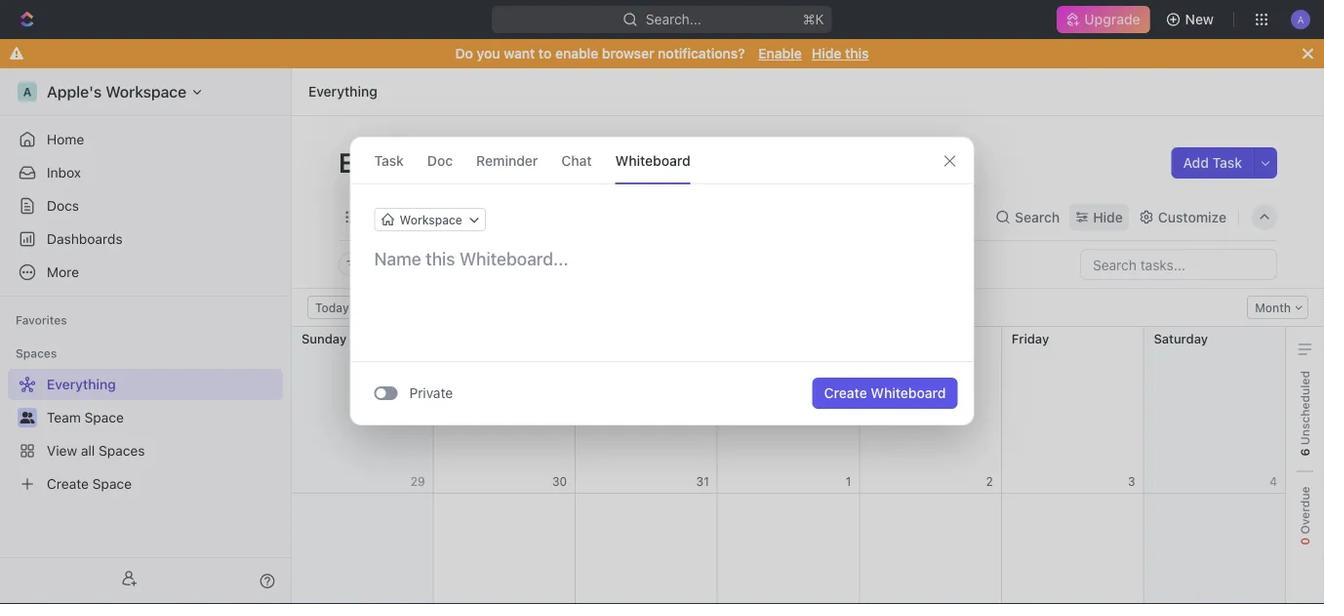 Task type: locate. For each thing, give the bounding box(es) containing it.
board link
[[420, 203, 462, 231]]

show
[[435, 258, 466, 271]]

0 horizontal spatial task
[[374, 152, 404, 168]]

dialog
[[350, 137, 974, 425]]

hide inside button
[[540, 258, 566, 271]]

whiteboard
[[615, 152, 691, 168], [871, 385, 946, 401]]

chat
[[561, 152, 592, 168]]

private
[[409, 385, 453, 401]]

0 horizontal spatial whiteboard
[[615, 152, 691, 168]]

customize button
[[1133, 203, 1233, 231]]

notifications?
[[658, 45, 745, 61]]

do
[[455, 45, 473, 61]]

1 vertical spatial whiteboard
[[871, 385, 946, 401]]

tree
[[8, 369, 283, 500]]

new button
[[1158, 4, 1226, 35]]

hide inside dropdown button
[[1093, 209, 1123, 225]]

friday
[[1012, 331, 1049, 345]]

Search tasks... text field
[[1081, 250, 1276, 279]]

grid
[[291, 327, 1286, 604]]

inbox link
[[8, 157, 283, 188]]

⌘k
[[803, 11, 824, 27]]

task inside dialog
[[374, 152, 404, 168]]

0 vertical spatial hide
[[812, 45, 842, 61]]

inbox
[[47, 164, 81, 181]]

enable
[[758, 45, 802, 61]]

0
[[1298, 538, 1312, 545]]

0 horizontal spatial hide
[[540, 258, 566, 271]]

unscheduled
[[1298, 371, 1312, 448]]

task inside button
[[1213, 155, 1242, 171]]

1 horizontal spatial hide
[[812, 45, 842, 61]]

everything
[[308, 83, 377, 100], [339, 146, 478, 178]]

list link
[[360, 203, 387, 231]]

closed
[[469, 258, 507, 271]]

hide right closed
[[540, 258, 566, 271]]

hide right search
[[1093, 209, 1123, 225]]

whiteboard right chat
[[615, 152, 691, 168]]

grid containing sunday
[[291, 327, 1286, 604]]

0 vertical spatial everything
[[308, 83, 377, 100]]

2 horizontal spatial hide
[[1093, 209, 1123, 225]]

doc button
[[427, 138, 453, 183]]

home link
[[8, 124, 283, 155]]

do you want to enable browser notifications? enable hide this
[[455, 45, 869, 61]]

workspace button
[[374, 208, 486, 231]]

1 vertical spatial hide
[[1093, 209, 1123, 225]]

0 vertical spatial whiteboard
[[615, 152, 691, 168]]

hide left this
[[812, 45, 842, 61]]

enable
[[555, 45, 598, 61]]

reminder
[[476, 152, 538, 168]]

1 horizontal spatial task
[[1213, 155, 1242, 171]]

everything up workspace button
[[339, 146, 478, 178]]

whiteboard right create
[[871, 385, 946, 401]]

task
[[374, 152, 404, 168], [1213, 155, 1242, 171]]

create whiteboard button
[[813, 378, 958, 409]]

favorites
[[16, 313, 67, 327]]

1 row from the top
[[292, 327, 1286, 494]]

task right add
[[1213, 155, 1242, 171]]

board
[[424, 209, 462, 225]]

list
[[364, 209, 387, 225]]

everything up task button on the top of page
[[308, 83, 377, 100]]

task button
[[374, 138, 404, 183]]

you
[[477, 45, 500, 61]]

browser
[[602, 45, 654, 61]]

home
[[47, 131, 84, 147]]

task left doc
[[374, 152, 404, 168]]

search...
[[646, 11, 702, 27]]

1 horizontal spatial whiteboard
[[871, 385, 946, 401]]

want
[[504, 45, 535, 61]]

sidebar navigation
[[0, 68, 292, 604]]

row
[[292, 327, 1286, 494], [292, 494, 1286, 604]]

hide
[[812, 45, 842, 61], [1093, 209, 1123, 225], [540, 258, 566, 271]]

2 vertical spatial hide
[[540, 258, 566, 271]]

customize
[[1158, 209, 1227, 225]]



Task type: describe. For each thing, give the bounding box(es) containing it.
sunday
[[302, 331, 347, 345]]

workspace button
[[374, 208, 486, 231]]

upgrade
[[1085, 11, 1140, 27]]

chat button
[[561, 138, 592, 183]]

create
[[824, 385, 867, 401]]

create whiteboard
[[824, 385, 946, 401]]

hide button
[[532, 253, 574, 276]]

upgrade link
[[1057, 6, 1150, 33]]

new
[[1185, 11, 1214, 27]]

add
[[1183, 155, 1209, 171]]

spaces
[[16, 346, 57, 360]]

whiteboard button
[[615, 138, 691, 183]]

workspace
[[400, 213, 462, 226]]

add task button
[[1172, 147, 1254, 179]]

tree inside sidebar navigation
[[8, 369, 283, 500]]

show closed button
[[411, 253, 515, 276]]

everything link
[[304, 80, 382, 103]]

docs link
[[8, 190, 283, 222]]

overdue
[[1298, 486, 1312, 538]]

docs
[[47, 198, 79, 214]]

search
[[1015, 209, 1060, 225]]

show closed
[[435, 258, 507, 271]]

everything inside "link"
[[308, 83, 377, 100]]

add task
[[1183, 155, 1242, 171]]

reminder button
[[476, 138, 538, 183]]

hide button
[[1070, 203, 1129, 231]]

favorites button
[[8, 308, 75, 332]]

Name this Whiteboard... field
[[351, 247, 973, 270]]

today
[[315, 301, 349, 314]]

to
[[539, 45, 552, 61]]

this
[[845, 45, 869, 61]]

dashboards
[[47, 231, 123, 247]]

saturday
[[1154, 331, 1208, 345]]

whiteboard inside 'button'
[[871, 385, 946, 401]]

2 row from the top
[[292, 494, 1286, 604]]

1 vertical spatial everything
[[339, 146, 478, 178]]

search button
[[990, 203, 1066, 231]]

doc
[[427, 152, 453, 168]]

dashboards link
[[8, 223, 283, 255]]

6
[[1298, 448, 1312, 456]]

dialog containing task
[[350, 137, 974, 425]]

today button
[[307, 296, 357, 319]]



Task type: vqa. For each thing, say whether or not it's contained in the screenshot.
Hide dropdown button
yes



